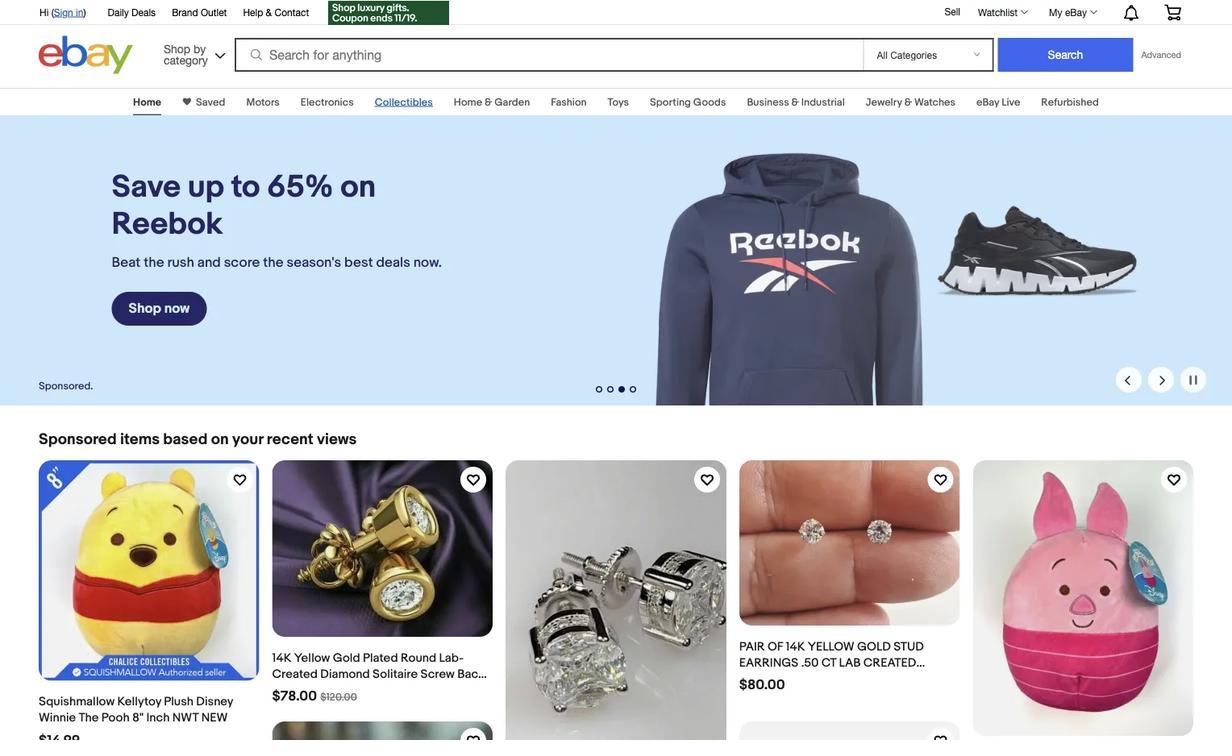 Task type: describe. For each thing, give the bounding box(es) containing it.
business & industrial
[[747, 96, 845, 109]]

the
[[79, 711, 99, 726]]

sponsored
[[39, 430, 117, 449]]

rush
[[167, 255, 194, 271]]

fashion
[[551, 96, 587, 109]]

& for help
[[266, 6, 272, 18]]

my
[[1050, 6, 1063, 18]]

back
[[458, 667, 485, 682]]

my ebay
[[1050, 6, 1088, 18]]

lab-
[[439, 651, 464, 666]]

5mm
[[812, 672, 839, 687]]

$80.00
[[740, 677, 786, 694]]

jewelry & watches
[[866, 96, 956, 109]]

2 the from the left
[[263, 255, 284, 271]]

squishmallow kellytoy plush disney winnie the pooh 8" inch nwt new
[[39, 695, 233, 726]]

inch
[[146, 711, 170, 726]]

sporting
[[650, 96, 691, 109]]

shop now link
[[112, 292, 207, 326]]

jewelry
[[866, 96, 903, 109]]

business
[[747, 96, 790, 109]]

14k inside 14k yellow gold plated round lab- created diamond solitaire screw back earrings
[[272, 651, 292, 666]]

earrings
[[740, 656, 799, 671]]

& for home
[[485, 96, 492, 109]]

now
[[164, 301, 190, 317]]

recent
[[267, 430, 314, 449]]

yellow
[[294, 651, 330, 666]]

score
[[224, 255, 260, 271]]

daily deals link
[[108, 4, 156, 22]]

my ebay link
[[1041, 2, 1105, 22]]

sponsored items based on your recent views
[[39, 430, 357, 449]]

$78.00 $120.00
[[272, 689, 357, 705]]

$80.00 text field
[[740, 677, 786, 694]]

earrings
[[272, 683, 317, 698]]

ebay live link
[[977, 96, 1021, 109]]

help & contact
[[243, 6, 309, 18]]

help & contact link
[[243, 4, 309, 22]]

Search for anything text field
[[237, 40, 860, 70]]

hi
[[40, 6, 49, 18]]

to
[[231, 169, 260, 207]]

your
[[232, 430, 263, 449]]

(
[[51, 6, 54, 18]]

sell link
[[938, 6, 968, 17]]

shop by category button
[[156, 36, 229, 71]]

refurbished link
[[1042, 96, 1100, 109]]

none text field inside squishmallow kellytoy plush disney winnie the pooh 8" inch nwt new 'link'
[[39, 733, 80, 741]]

motors
[[246, 96, 280, 109]]

.50
[[802, 656, 819, 671]]

toys link
[[608, 96, 629, 109]]

solitaire
[[373, 667, 418, 682]]

garden
[[495, 96, 530, 109]]

previous price $120.00 text field
[[320, 692, 357, 704]]

jewelry & watches link
[[866, 96, 956, 109]]

1 the from the left
[[144, 255, 164, 271]]

shop by category
[[164, 42, 208, 67]]

shop for shop now
[[129, 301, 161, 317]]

home for home & garden
[[454, 96, 483, 109]]

fashion link
[[551, 96, 587, 109]]

diamonds/
[[740, 672, 809, 687]]

account navigation
[[31, 0, 1194, 27]]

refurbished
[[1042, 96, 1100, 109]]

collectibles
[[375, 96, 433, 109]]

daily deals
[[108, 6, 156, 18]]

home & garden link
[[454, 96, 530, 109]]

$78.00
[[272, 689, 317, 705]]

on inside save up to 65% on reebok
[[341, 169, 376, 207]]

electronics
[[301, 96, 354, 109]]

contact
[[275, 6, 309, 18]]

saved
[[196, 96, 225, 109]]

views
[[317, 430, 357, 449]]

0 horizontal spatial on
[[211, 430, 229, 449]]

business & industrial link
[[747, 96, 845, 109]]

your shopping cart image
[[1164, 4, 1183, 20]]



Task type: vqa. For each thing, say whether or not it's contained in the screenshot.
the topmost shipping
no



Task type: locate. For each thing, give the bounding box(es) containing it.
8"
[[132, 711, 144, 726]]

14k inside "pair of 14k yellow gold stud earrings .50 ct lab created diamonds/ 5mm"
[[786, 640, 805, 654]]

stud
[[894, 640, 924, 654]]

home left garden
[[454, 96, 483, 109]]

watches
[[915, 96, 956, 109]]

saved link
[[191, 96, 225, 109]]

industrial
[[802, 96, 845, 109]]

nwt
[[172, 711, 199, 726]]

toys
[[608, 96, 629, 109]]

shop for shop by category
[[164, 42, 191, 55]]

14k right of
[[786, 640, 805, 654]]

shop left by
[[164, 42, 191, 55]]

now.
[[414, 255, 442, 271]]

help
[[243, 6, 263, 18]]

brand
[[172, 6, 198, 18]]

get the coupon image
[[329, 1, 450, 25]]

items
[[120, 430, 160, 449]]

plated
[[363, 651, 398, 666]]

14k
[[786, 640, 805, 654], [272, 651, 292, 666]]

created
[[272, 667, 318, 682]]

lab
[[840, 656, 861, 671]]

up
[[188, 169, 224, 207]]

advanced link
[[1134, 39, 1190, 71]]

1 horizontal spatial on
[[341, 169, 376, 207]]

on
[[341, 169, 376, 207], [211, 430, 229, 449]]

deals
[[132, 6, 156, 18]]

save up to 65% on reebok link
[[112, 169, 464, 244]]

gold
[[858, 640, 891, 654]]

1 home from the left
[[133, 96, 161, 109]]

kellytoy
[[117, 695, 161, 710]]

0 horizontal spatial home
[[133, 96, 161, 109]]

category
[[164, 53, 208, 67]]

0 horizontal spatial 14k
[[272, 651, 292, 666]]

pooh
[[101, 711, 130, 726]]

on right 65%
[[341, 169, 376, 207]]

watchlist
[[979, 6, 1018, 18]]

ebay left live at the top
[[977, 96, 1000, 109]]

1 horizontal spatial ebay
[[1066, 6, 1088, 18]]

0 horizontal spatial shop
[[129, 301, 161, 317]]

none submit inside shop by category banner
[[998, 38, 1134, 72]]

ebay inside account navigation
[[1066, 6, 1088, 18]]

$78.00 text field
[[272, 689, 317, 705]]

1 vertical spatial on
[[211, 430, 229, 449]]

on left your
[[211, 430, 229, 449]]

winnie
[[39, 711, 76, 726]]

None submit
[[998, 38, 1134, 72]]

home & garden
[[454, 96, 530, 109]]

squishmallow kellytoy plush disney winnie the pooh 8" inch nwt new link
[[39, 461, 259, 741]]

best
[[345, 255, 373, 271]]

& for jewelry
[[905, 96, 913, 109]]

0 horizontal spatial the
[[144, 255, 164, 271]]

0 vertical spatial on
[[341, 169, 376, 207]]

14k yellow gold plated round lab- created diamond solitaire screw back earrings
[[272, 651, 485, 698]]

hi ( sign in )
[[40, 6, 86, 18]]

season's
[[287, 255, 342, 271]]

the right the "score"
[[263, 255, 284, 271]]

of
[[768, 640, 784, 654]]

& right business
[[792, 96, 799, 109]]

in
[[76, 6, 83, 18]]

shop inside shop by category
[[164, 42, 191, 55]]

save
[[112, 169, 181, 207]]

based
[[163, 430, 208, 449]]

shop left now
[[129, 301, 161, 317]]

1 horizontal spatial home
[[454, 96, 483, 109]]

home left saved link
[[133, 96, 161, 109]]

1 horizontal spatial the
[[263, 255, 284, 271]]

ebay right my
[[1066, 6, 1088, 18]]

& left garden
[[485, 96, 492, 109]]

ct
[[822, 656, 837, 671]]

beat the rush and score the season's best deals now.
[[112, 255, 442, 271]]

ebay live
[[977, 96, 1021, 109]]

plush
[[164, 695, 194, 710]]

round
[[401, 651, 437, 666]]

motors link
[[246, 96, 280, 109]]

0 vertical spatial shop
[[164, 42, 191, 55]]

2 home from the left
[[454, 96, 483, 109]]

shop now
[[129, 301, 190, 317]]

daily
[[108, 6, 129, 18]]

shop by category banner
[[31, 0, 1194, 78]]

& for business
[[792, 96, 799, 109]]

home for home
[[133, 96, 161, 109]]

& inside account navigation
[[266, 6, 272, 18]]

brand outlet link
[[172, 4, 227, 22]]

save up to 65% on reebok
[[112, 169, 376, 244]]

collectibles link
[[375, 96, 433, 109]]

screw
[[421, 667, 455, 682]]

1 horizontal spatial 14k
[[786, 640, 805, 654]]

disney
[[196, 695, 233, 710]]

sell
[[945, 6, 961, 17]]

live
[[1002, 96, 1021, 109]]

brand outlet
[[172, 6, 227, 18]]

pair of 14k yellow gold stud earrings .50 ct lab created diamonds/ 5mm
[[740, 640, 924, 687]]

sporting goods link
[[650, 96, 726, 109]]

1 horizontal spatial shop
[[164, 42, 191, 55]]

yellow
[[808, 640, 855, 654]]

$120.00
[[320, 692, 357, 704]]

)
[[83, 6, 86, 18]]

goods
[[694, 96, 726, 109]]

1 vertical spatial ebay
[[977, 96, 1000, 109]]

home
[[133, 96, 161, 109], [454, 96, 483, 109]]

sign
[[54, 6, 73, 18]]

electronics link
[[301, 96, 354, 109]]

ebay
[[1066, 6, 1088, 18], [977, 96, 1000, 109]]

diamond
[[321, 667, 370, 682]]

0 vertical spatial ebay
[[1066, 6, 1088, 18]]

1 vertical spatial shop
[[129, 301, 161, 317]]

the left 'rush'
[[144, 255, 164, 271]]

pair
[[740, 640, 765, 654]]

& right jewelry
[[905, 96, 913, 109]]

14k up created
[[272, 651, 292, 666]]

0 horizontal spatial ebay
[[977, 96, 1000, 109]]

65%
[[267, 169, 334, 207]]

reebok
[[112, 206, 223, 244]]

watchlist link
[[970, 2, 1036, 22]]

and
[[197, 255, 221, 271]]

by
[[194, 42, 206, 55]]

gold
[[333, 651, 360, 666]]

None text field
[[39, 733, 80, 741]]

sponsored.
[[39, 380, 93, 393]]

& right the help
[[266, 6, 272, 18]]



